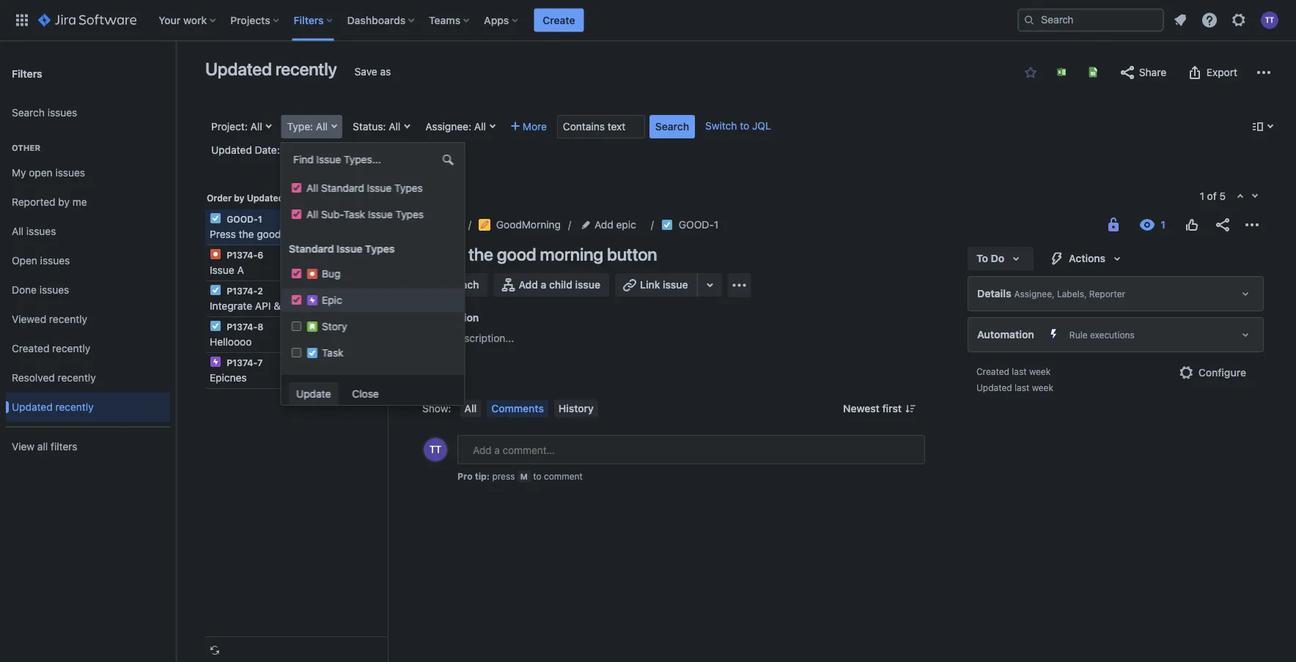 Task type: locate. For each thing, give the bounding box(es) containing it.
issues
[[47, 107, 77, 119], [55, 167, 85, 179], [26, 226, 56, 238], [40, 255, 70, 267], [39, 284, 69, 296]]

export
[[1207, 66, 1237, 78]]

updated down the resolved
[[12, 401, 53, 414]]

3 p1374- from the top
[[227, 322, 257, 332]]

jira software image
[[38, 11, 137, 29], [38, 11, 137, 29]]

standard up the sub-
[[321, 182, 364, 194]]

pro tip: press m to comment
[[457, 471, 583, 482]]

api
[[255, 300, 271, 312]]

reported by me
[[12, 196, 87, 208]]

all inside button
[[464, 403, 477, 415]]

issue up bug
[[336, 243, 362, 255]]

newest
[[843, 403, 880, 415]]

1 horizontal spatial projects
[[422, 219, 461, 231]]

1 up link web pages and more icon
[[714, 219, 719, 231]]

1 vertical spatial task
[[322, 347, 343, 359]]

2 issue from the left
[[663, 279, 688, 291]]

by for order
[[234, 193, 244, 203]]

description
[[422, 312, 479, 324]]

filters
[[51, 441, 77, 453]]

0 horizontal spatial created
[[12, 343, 49, 355]]

add epic button
[[578, 216, 641, 234]]

1 vertical spatial press
[[422, 244, 465, 265]]

types down the find issue types... field
[[394, 182, 422, 194]]

task image
[[210, 213, 221, 224], [661, 219, 673, 231]]

not available - this is the first issue image
[[1235, 191, 1246, 203]]

resolved
[[12, 372, 55, 384]]

add left epic
[[595, 219, 613, 231]]

None checkbox
[[291, 295, 301, 305], [291, 322, 301, 331], [291, 348, 301, 358], [291, 295, 301, 305], [291, 322, 301, 331], [291, 348, 301, 358]]

resolved recently link
[[6, 364, 170, 393]]

created down viewed
[[12, 343, 49, 355]]

a
[[541, 279, 546, 291], [444, 332, 449, 345]]

order by updated link
[[205, 189, 299, 207]]

recently for created recently link
[[52, 343, 90, 355]]

created down automation
[[977, 367, 1009, 377]]

0 horizontal spatial task image
[[210, 213, 221, 224]]

2 vertical spatial types
[[365, 243, 394, 255]]

updated
[[205, 59, 272, 79], [211, 144, 252, 156], [247, 193, 284, 203], [977, 383, 1012, 393], [12, 401, 53, 414]]

0 horizontal spatial updated recently
[[12, 401, 94, 414]]

open
[[29, 167, 53, 179]]

task image for helloooo
[[210, 320, 221, 332]]

standard up bug
[[289, 243, 334, 255]]

add inside "button"
[[519, 279, 538, 291]]

task down story
[[322, 347, 343, 359]]

search for search
[[655, 121, 689, 133]]

work
[[183, 14, 207, 26]]

recently for the viewed recently link
[[49, 313, 87, 326]]

types down all sub-task issue types
[[365, 243, 394, 255]]

0 horizontal spatial a
[[444, 332, 449, 345]]

0 horizontal spatial the
[[239, 228, 254, 240]]

button up standard issue types
[[326, 228, 357, 240]]

0 horizontal spatial projects
[[230, 14, 270, 26]]

4 p1374- from the top
[[227, 358, 257, 368]]

by right order
[[234, 193, 244, 203]]

other group
[[6, 128, 170, 427]]

copy link to issue image
[[716, 218, 727, 230]]

0 vertical spatial task
[[343, 209, 365, 221]]

updated recently inside other group
[[12, 401, 94, 414]]

issue right link
[[663, 279, 688, 291]]

search image
[[1023, 14, 1035, 26]]

open in google sheets image
[[1087, 66, 1099, 78]]

m
[[520, 472, 528, 482]]

good up 6
[[257, 228, 281, 240]]

updated date:
[[211, 144, 280, 156]]

filters button
[[289, 8, 338, 32]]

good-1 down the 'order by updated'
[[224, 214, 262, 224]]

0 vertical spatial button
[[326, 228, 357, 240]]

0 vertical spatial a
[[541, 279, 546, 291]]

1 task image from the top
[[210, 284, 221, 296]]

2 p1374- from the top
[[227, 286, 257, 296]]

all right 'type:' at the left top of the page
[[316, 121, 328, 133]]

recently down the resolved recently link
[[55, 401, 94, 414]]

search left switch
[[655, 121, 689, 133]]

filters up search issues
[[12, 67, 42, 79]]

the up 'p1374-6'
[[239, 228, 254, 240]]

task image left the 'good-1' link
[[661, 219, 673, 231]]

good- down the 'order by updated'
[[227, 214, 258, 224]]

2 vertical spatial add
[[422, 332, 441, 345]]

0 vertical spatial add
[[595, 219, 613, 231]]

filters right projects dropdown button
[[294, 14, 324, 26]]

a down description
[[444, 332, 449, 345]]

comments button
[[487, 400, 548, 418]]

to
[[740, 120, 749, 132], [533, 471, 541, 482]]

actions image
[[1243, 216, 1261, 234]]

1 vertical spatial filters
[[12, 67, 42, 79]]

types down all standard issue types
[[395, 209, 423, 221]]

goodmorning
[[496, 219, 561, 231]]

p1374-2
[[224, 286, 263, 296]]

updated down automation
[[977, 383, 1012, 393]]

0 horizontal spatial search
[[12, 107, 45, 119]]

add app image
[[731, 277, 748, 294]]

task
[[343, 209, 365, 221], [322, 347, 343, 359]]

1 vertical spatial to
[[533, 471, 541, 482]]

by inside other group
[[58, 196, 70, 208]]

updated inside other group
[[12, 401, 53, 414]]

1 horizontal spatial a
[[541, 279, 546, 291]]

1 vertical spatial projects
[[422, 219, 461, 231]]

0 vertical spatial good
[[257, 228, 281, 240]]

button down epic
[[607, 244, 657, 265]]

menu bar containing all
[[457, 400, 601, 418]]

viewed recently link
[[6, 305, 170, 334]]

recently down created recently link
[[58, 372, 96, 384]]

created last week updated last week
[[977, 367, 1053, 393]]

small image
[[1025, 67, 1037, 78], [285, 194, 297, 206]]

1 horizontal spatial updated recently
[[205, 59, 337, 79]]

0 horizontal spatial add
[[422, 332, 441, 345]]

1 vertical spatial the
[[468, 244, 493, 265]]

add down description
[[422, 332, 441, 345]]

last
[[1012, 367, 1027, 377], [1015, 383, 1029, 393]]

all right show:
[[464, 403, 477, 415]]

issue inside "button"
[[575, 279, 600, 291]]

projects right work
[[230, 14, 270, 26]]

recently inside the viewed recently link
[[49, 313, 87, 326]]

small image left open in microsoft excel image
[[1025, 67, 1037, 78]]

0 vertical spatial to
[[740, 120, 749, 132]]

details assignee, labels, reporter
[[977, 288, 1125, 300]]

task down all standard issue types
[[343, 209, 365, 221]]

dashboards button
[[343, 8, 420, 32]]

bug image
[[210, 249, 221, 260]]

automation element
[[968, 317, 1264, 353]]

p1374- up a
[[227, 250, 257, 260]]

open issues link
[[6, 246, 170, 276]]

task image
[[210, 284, 221, 296], [210, 320, 221, 332]]

recently inside created recently link
[[52, 343, 90, 355]]

epic
[[322, 294, 342, 306]]

1 vertical spatial small image
[[285, 194, 297, 206]]

morning up child
[[540, 244, 603, 265]]

your
[[159, 14, 181, 26]]

issue right child
[[575, 279, 600, 291]]

link issue
[[640, 279, 688, 291]]

search up other on the top of the page
[[12, 107, 45, 119]]

the down goodmorning icon
[[468, 244, 493, 265]]

Search field
[[1018, 8, 1164, 32]]

1 p1374- from the top
[[227, 250, 257, 260]]

0 horizontal spatial small image
[[285, 194, 297, 206]]

1 vertical spatial standard
[[289, 243, 334, 255]]

add
[[595, 219, 613, 231], [519, 279, 538, 291], [422, 332, 441, 345]]

1 horizontal spatial created
[[977, 367, 1009, 377]]

updated recently down resolved recently
[[12, 401, 94, 414]]

0 vertical spatial small image
[[1025, 67, 1037, 78]]

press up bug image at top
[[210, 228, 236, 240]]

None submit
[[289, 383, 338, 406]]

all
[[37, 441, 48, 453]]

all sub-task issue types
[[306, 209, 423, 221]]

by
[[234, 193, 244, 203], [58, 196, 70, 208]]

search inside button
[[655, 121, 689, 133]]

updated down "project:"
[[211, 144, 252, 156]]

1 horizontal spatial by
[[234, 193, 244, 203]]

add inside popup button
[[595, 219, 613, 231]]

0 horizontal spatial good-
[[227, 214, 258, 224]]

task image up helloooo
[[210, 320, 221, 332]]

more
[[523, 121, 547, 133]]

2 horizontal spatial 1
[[1200, 190, 1204, 202]]

1 horizontal spatial search
[[655, 121, 689, 133]]

issues for search issues
[[47, 107, 77, 119]]

0 vertical spatial the
[[239, 228, 254, 240]]

press
[[210, 228, 236, 240], [422, 244, 465, 265]]

0 horizontal spatial 1
[[258, 214, 262, 224]]

status:
[[353, 121, 386, 133]]

profile image of terry turtle image
[[424, 438, 447, 462]]

recently inside the resolved recently link
[[58, 372, 96, 384]]

add left child
[[519, 279, 538, 291]]

search issues
[[12, 107, 77, 119]]

1 vertical spatial updated recently
[[12, 401, 94, 414]]

0 vertical spatial filters
[[294, 14, 324, 26]]

1 horizontal spatial to
[[740, 120, 749, 132]]

updated right order
[[247, 193, 284, 203]]

0 vertical spatial press the good morning button
[[210, 228, 357, 240]]

1 horizontal spatial issue
[[663, 279, 688, 291]]

by left me
[[58, 196, 70, 208]]

Find Issue Types... field
[[289, 150, 457, 170]]

goodmorning image
[[479, 219, 490, 231]]

configure link
[[1169, 361, 1255, 385]]

issue inside button
[[663, 279, 688, 291]]

newest first
[[843, 403, 902, 415]]

0 vertical spatial task image
[[210, 284, 221, 296]]

task image down order
[[210, 213, 221, 224]]

a for child
[[541, 279, 546, 291]]

menu bar
[[457, 400, 601, 418]]

0 vertical spatial created
[[12, 343, 49, 355]]

1 horizontal spatial button
[[607, 244, 657, 265]]

1 horizontal spatial small image
[[1025, 67, 1037, 78]]

p1374- up helloooo
[[227, 322, 257, 332]]

view all filters
[[12, 441, 77, 453]]

0 horizontal spatial morning
[[284, 228, 323, 240]]

0 vertical spatial search
[[12, 107, 45, 119]]

labels,
[[1057, 289, 1087, 299]]

1 vertical spatial a
[[444, 332, 449, 345]]

all right status:
[[389, 121, 400, 133]]

epic image
[[210, 356, 221, 368]]

task image up integrate
[[210, 284, 221, 296]]

0 vertical spatial week
[[1029, 367, 1051, 377]]

recently down the viewed recently link
[[52, 343, 90, 355]]

save as
[[355, 66, 391, 78]]

1 vertical spatial created
[[977, 367, 1009, 377]]

1 vertical spatial morning
[[540, 244, 603, 265]]

appswitcher icon image
[[13, 11, 31, 29]]

switch to jql link
[[705, 120, 771, 132]]

2 horizontal spatial add
[[595, 219, 613, 231]]

1 issue from the left
[[575, 279, 600, 291]]

created
[[12, 343, 49, 355], [977, 367, 1009, 377]]

press down the projects link
[[422, 244, 465, 265]]

a
[[237, 264, 244, 276]]

p1374- up epicnes at the bottom left of page
[[227, 358, 257, 368]]

all up updated date:
[[250, 121, 262, 133]]

notifications image
[[1172, 11, 1189, 29]]

button
[[326, 228, 357, 240], [607, 244, 657, 265]]

None checkbox
[[291, 183, 301, 193], [291, 210, 301, 219], [291, 269, 301, 279], [291, 183, 301, 193], [291, 210, 301, 219], [291, 269, 301, 279]]

created inside created last week updated last week
[[977, 367, 1009, 377]]

a inside "button"
[[541, 279, 546, 291]]

good-1 up link web pages and more icon
[[679, 219, 719, 231]]

issue down the find issue types... field
[[367, 182, 391, 194]]

status: all
[[353, 121, 400, 133]]

1 horizontal spatial good
[[497, 244, 536, 265]]

press the good morning button down goodmorning
[[422, 244, 657, 265]]

resolved recently
[[12, 372, 96, 384]]

standard
[[321, 182, 364, 194], [289, 243, 334, 255]]

recently up created recently
[[49, 313, 87, 326]]

tip:
[[475, 471, 490, 482]]

0 horizontal spatial press
[[210, 228, 236, 240]]

2 task image from the top
[[210, 320, 221, 332]]

0 horizontal spatial issue
[[575, 279, 600, 291]]

recently inside updated recently link
[[55, 401, 94, 414]]

morning down the sub-
[[284, 228, 323, 240]]

created inside created recently link
[[12, 343, 49, 355]]

configure
[[1198, 367, 1246, 379]]

search button
[[649, 115, 695, 139]]

p1374-6
[[224, 250, 263, 260]]

open issues
[[12, 255, 70, 267]]

1 horizontal spatial press the good morning button
[[422, 244, 657, 265]]

share
[[1139, 66, 1166, 78]]

0 vertical spatial projects
[[230, 14, 270, 26]]

attach button
[[422, 273, 488, 297]]

banner
[[0, 0, 1296, 41]]

the
[[239, 228, 254, 240], [468, 244, 493, 265]]

good down the "goodmorning" link
[[497, 244, 536, 265]]

viewed recently
[[12, 313, 87, 326]]

p1374- for epicnes
[[227, 358, 257, 368]]

0 horizontal spatial button
[[326, 228, 357, 240]]

link
[[640, 279, 660, 291]]

to left jql
[[740, 120, 749, 132]]

good- inside the 'good-1' link
[[679, 219, 714, 231]]

1 horizontal spatial add
[[519, 279, 538, 291]]

all down 'updated date:' "dropdown button"
[[306, 182, 318, 194]]

1 vertical spatial add
[[519, 279, 538, 291]]

1 vertical spatial task image
[[210, 320, 221, 332]]

1 horizontal spatial press
[[422, 244, 465, 265]]

task inside standard issue types element
[[322, 347, 343, 359]]

standard issue types element
[[281, 262, 465, 367]]

a left child
[[541, 279, 546, 291]]

0 horizontal spatial good
[[257, 228, 281, 240]]

a for description...
[[444, 332, 449, 345]]

small image right the 'order by updated'
[[285, 194, 297, 206]]

press
[[492, 471, 515, 482]]

updated recently down projects dropdown button
[[205, 59, 337, 79]]

good-1
[[224, 214, 262, 224], [679, 219, 719, 231]]

projects
[[230, 14, 270, 26], [422, 219, 461, 231]]

executions
[[1090, 330, 1135, 340]]

all
[[250, 121, 262, 133], [316, 121, 328, 133], [389, 121, 400, 133], [474, 121, 486, 133], [306, 182, 318, 194], [306, 209, 318, 221], [12, 226, 24, 238], [464, 403, 477, 415]]

help image
[[1201, 11, 1218, 29]]

1 horizontal spatial filters
[[294, 14, 324, 26]]

projects left goodmorning icon
[[422, 219, 461, 231]]

issues for all issues
[[26, 226, 56, 238]]

1 vertical spatial search
[[655, 121, 689, 133]]

0 horizontal spatial by
[[58, 196, 70, 208]]

1 horizontal spatial good-
[[679, 219, 714, 231]]

projects link
[[422, 216, 461, 234]]

good- left copy link to issue 'image'
[[679, 219, 714, 231]]

press the good morning button up 6
[[210, 228, 357, 240]]

default image
[[442, 154, 454, 166]]

to do button
[[968, 247, 1034, 271]]

to right m
[[533, 471, 541, 482]]

my open issues
[[12, 167, 85, 179]]

assignee:
[[425, 121, 471, 133]]

projects inside dropdown button
[[230, 14, 270, 26]]

types
[[394, 182, 422, 194], [395, 209, 423, 221], [365, 243, 394, 255]]

0 vertical spatial last
[[1012, 367, 1027, 377]]

1 vertical spatial button
[[607, 244, 657, 265]]

0 horizontal spatial to
[[533, 471, 541, 482]]

1 horizontal spatial morning
[[540, 244, 603, 265]]

1 left of
[[1200, 190, 1204, 202]]

all button
[[460, 400, 481, 418]]

all up open
[[12, 226, 24, 238]]

p1374-8
[[224, 322, 263, 332]]

teams
[[429, 14, 461, 26]]

p1374- for issue a
[[227, 250, 257, 260]]

1 down order by updated link
[[258, 214, 262, 224]]

p1374- up integrate
[[227, 286, 257, 296]]



Task type: describe. For each thing, give the bounding box(es) containing it.
0 vertical spatial updated recently
[[205, 59, 337, 79]]

other
[[12, 143, 40, 153]]

updated inside created last week updated last week
[[977, 383, 1012, 393]]

automation
[[977, 329, 1034, 341]]

created for created recently
[[12, 343, 49, 355]]

dashboards
[[347, 14, 406, 26]]

order by updated
[[207, 193, 284, 203]]

&
[[274, 300, 281, 312]]

0 horizontal spatial filters
[[12, 67, 42, 79]]

project: all
[[211, 121, 262, 133]]

create
[[543, 14, 575, 26]]

remove criteria image
[[369, 144, 381, 156]]

6
[[257, 250, 263, 260]]

to do
[[977, 253, 1004, 265]]

to
[[977, 253, 988, 265]]

my
[[12, 167, 26, 179]]

add a description...
[[422, 332, 514, 345]]

first
[[882, 403, 902, 415]]

me
[[72, 196, 87, 208]]

rule
[[1069, 330, 1088, 340]]

1 vertical spatial types
[[395, 209, 423, 221]]

p1374- for integrate api & sdk
[[227, 286, 257, 296]]

newest first button
[[834, 400, 925, 418]]

share image
[[1214, 216, 1232, 234]]

sdk
[[284, 300, 304, 312]]

issue down bug image at top
[[210, 264, 234, 276]]

sub-
[[321, 209, 343, 221]]

share link
[[1111, 61, 1174, 84]]

integrate
[[210, 300, 252, 312]]

0 horizontal spatial press the good morning button
[[210, 228, 357, 240]]

story
[[322, 321, 347, 333]]

0 vertical spatial standard
[[321, 182, 364, 194]]

add for add a description...
[[422, 332, 441, 345]]

p1374-7
[[224, 358, 263, 368]]

0 vertical spatial press
[[210, 228, 236, 240]]

history button
[[554, 400, 598, 418]]

view all filters link
[[6, 433, 170, 462]]

1 vertical spatial press the good morning button
[[422, 244, 657, 265]]

as
[[380, 66, 391, 78]]

Add a comment… field
[[457, 435, 925, 465]]

add epic
[[595, 219, 636, 231]]

search issues link
[[6, 98, 170, 128]]

5
[[1220, 190, 1226, 202]]

recently for updated recently link on the bottom of the page
[[55, 401, 94, 414]]

issues for done issues
[[39, 284, 69, 296]]

projects button
[[226, 8, 285, 32]]

link issue button
[[615, 273, 698, 297]]

2
[[257, 286, 263, 296]]

task image for integrate api & sdk
[[210, 284, 221, 296]]

helloooo
[[210, 336, 252, 348]]

all left the sub-
[[306, 209, 318, 221]]

actions
[[1069, 253, 1105, 265]]

search for search issues
[[12, 107, 45, 119]]

settings image
[[1230, 11, 1248, 29]]

all standard issue types
[[306, 182, 422, 194]]

0 horizontal spatial good-1
[[224, 214, 262, 224]]

add a child issue
[[519, 279, 600, 291]]

updated inside "dropdown button"
[[211, 144, 252, 156]]

details
[[977, 288, 1011, 300]]

switch
[[705, 120, 737, 132]]

bug
[[322, 268, 340, 280]]

add for add epic
[[595, 219, 613, 231]]

reported
[[12, 196, 55, 208]]

attach
[[447, 279, 479, 291]]

projects for the projects link
[[422, 219, 461, 231]]

0 vertical spatial types
[[394, 182, 422, 194]]

apps button
[[480, 8, 524, 32]]

filters inside popup button
[[294, 14, 324, 26]]

next issue 'p1374-6' ( type 'j' ) image
[[1249, 191, 1261, 202]]

switch to jql
[[705, 120, 771, 132]]

good-1 link
[[679, 216, 719, 234]]

teams button
[[425, 8, 475, 32]]

details element
[[968, 276, 1264, 312]]

add for add a child issue
[[519, 279, 538, 291]]

do
[[991, 253, 1004, 265]]

open in microsoft excel image
[[1056, 66, 1067, 78]]

1 vertical spatial good
[[497, 244, 536, 265]]

your work
[[159, 14, 207, 26]]

comment
[[544, 471, 583, 482]]

more button
[[505, 115, 553, 139]]

1 horizontal spatial 1
[[714, 219, 719, 231]]

assignee,
[[1014, 289, 1055, 299]]

updated down projects dropdown button
[[205, 59, 272, 79]]

assignee: all
[[425, 121, 486, 133]]

1 vertical spatial last
[[1015, 383, 1029, 393]]

type: all
[[287, 121, 328, 133]]

1 horizontal spatial good-1
[[679, 219, 719, 231]]

p1374- for helloooo
[[227, 322, 257, 332]]

issues for open issues
[[40, 255, 70, 267]]

issue a
[[210, 264, 244, 276]]

done issues
[[12, 284, 69, 296]]

created for created last week updated last week
[[977, 367, 1009, 377]]

your work button
[[154, 8, 222, 32]]

1 of 5
[[1200, 190, 1226, 202]]

recently for the resolved recently link
[[58, 372, 96, 384]]

banner containing your work
[[0, 0, 1296, 41]]

primary element
[[9, 0, 1018, 41]]

1 horizontal spatial the
[[468, 244, 493, 265]]

child
[[549, 279, 573, 291]]

link web pages and more image
[[701, 276, 719, 294]]

apps
[[484, 14, 509, 26]]

sidebar navigation image
[[160, 59, 192, 88]]

created recently
[[12, 343, 90, 355]]

small image inside order by updated link
[[285, 194, 297, 206]]

all inside other group
[[12, 226, 24, 238]]

date:
[[255, 144, 280, 156]]

all right assignee:
[[474, 121, 486, 133]]

reported by me link
[[6, 188, 170, 217]]

save
[[355, 66, 377, 78]]

your profile and settings image
[[1261, 11, 1279, 29]]

by for reported
[[58, 196, 70, 208]]

reporter
[[1089, 289, 1125, 299]]

0 vertical spatial morning
[[284, 228, 323, 240]]

projects for projects dropdown button
[[230, 14, 270, 26]]

newest first image
[[905, 403, 916, 415]]

viewed
[[12, 313, 46, 326]]

type:
[[287, 121, 313, 133]]

view
[[12, 441, 35, 453]]

issue down all standard issue types
[[368, 209, 392, 221]]

goodmorning link
[[479, 216, 561, 234]]

jql
[[752, 120, 771, 132]]

vote options: no one has voted for this issue yet. image
[[1183, 216, 1201, 234]]

updated recently link
[[6, 393, 170, 422]]

done issues link
[[6, 276, 170, 305]]

close link
[[344, 383, 386, 407]]

1 horizontal spatial task image
[[661, 219, 673, 231]]

Search issues using keywords text field
[[557, 115, 645, 139]]

1 vertical spatial week
[[1032, 383, 1053, 393]]

recently down "filters" popup button
[[275, 59, 337, 79]]



Task type: vqa. For each thing, say whether or not it's contained in the screenshot.
the single select dropdown icon
no



